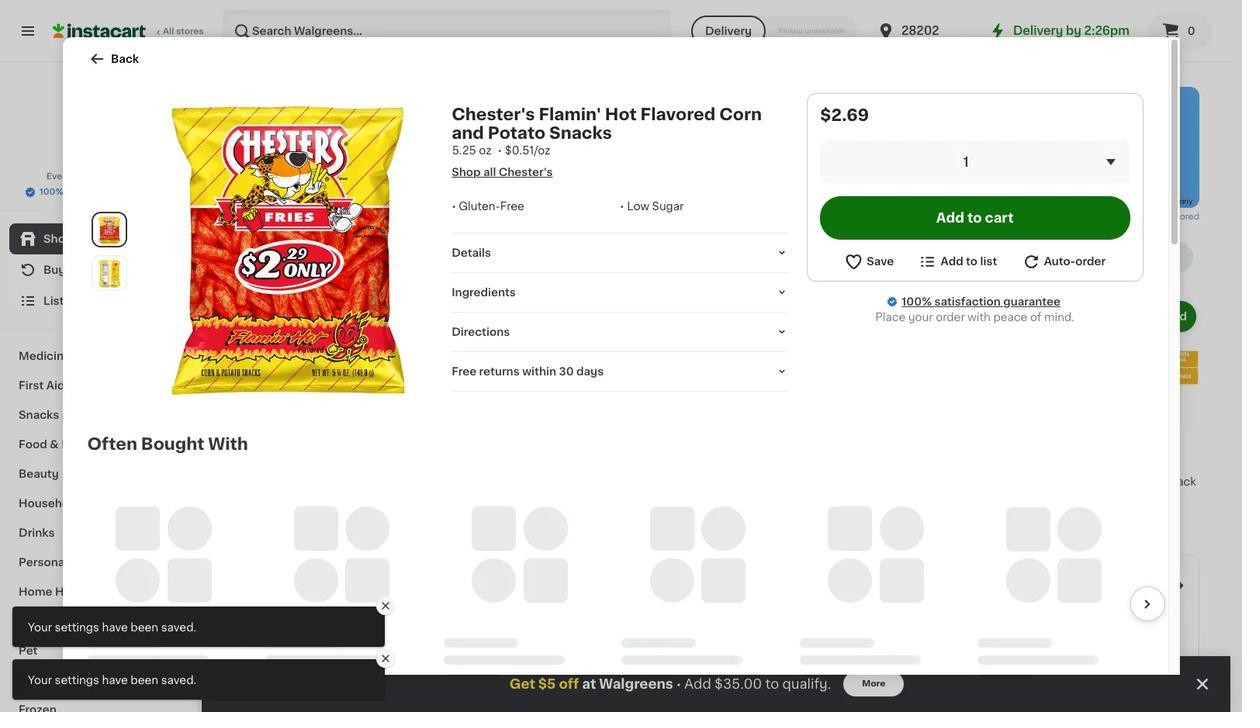 Task type: describe. For each thing, give the bounding box(es) containing it.
pet
[[19, 646, 38, 657]]

add to cart
[[937, 212, 1014, 224]]

auto-order button
[[1022, 252, 1106, 272]]

food & pantry link
[[9, 430, 189, 460]]

drinks link
[[9, 519, 189, 548]]

directions button
[[452, 324, 789, 340]]

delivery by 2:26pm
[[1014, 25, 1130, 36]]

your
[[909, 312, 934, 323]]

add inside button
[[941, 257, 964, 267]]

cheese
[[1122, 461, 1164, 472]]

household
[[19, 498, 80, 509]]

tis the season for chips ahoy spo nsored
[[287, 570, 542, 600]]

all stores link
[[53, 9, 205, 53]]

4.8
[[793, 523, 811, 534]]

all for view
[[1050, 252, 1063, 263]]

to for cart
[[968, 212, 982, 224]]

mind.
[[1045, 312, 1075, 323]]

have for close toast image
[[102, 675, 128, 686]]

buy it again
[[43, 265, 109, 276]]

lunch
[[1127, 492, 1161, 503]]

100% satisfaction guarantee inside button
[[40, 188, 164, 196]]

oz for 5.25 oz
[[540, 508, 553, 519]]

at
[[582, 678, 596, 691]]

1 horizontal spatial satisfaction
[[935, 297, 1001, 307]]

$
[[236, 439, 242, 448]]

place your order with peace of mind.
[[876, 312, 1075, 323]]

food & pantry
[[19, 439, 98, 450]]

chester's
[[499, 167, 553, 178]]

back button
[[87, 50, 139, 68]]

$4.29 element
[[1073, 432, 1200, 459]]

snacks & candy
[[19, 410, 111, 421]]

aid
[[46, 380, 65, 391]]

4.8 oz
[[793, 523, 827, 534]]

snack
[[1164, 477, 1197, 488]]

$35.00
[[715, 678, 763, 691]]

personal
[[19, 557, 68, 568]]

1 crackers, from the top
[[1073, 477, 1124, 488]]

100% satisfaction guarantee link
[[902, 294, 1061, 310]]

tis
[[287, 570, 313, 586]]

5.25 oz button
[[513, 298, 640, 521]]

lists link
[[9, 286, 189, 317]]

details button
[[452, 245, 789, 261]]

& for snacks
[[62, 410, 71, 421]]

original
[[1117, 508, 1160, 519]]

your settings have been saved. for close toast image
[[28, 675, 197, 686]]

nsored inside tis the season for chips ahoy spo nsored
[[304, 592, 335, 600]]

1 horizontal spatial free
[[501, 201, 525, 212]]

cart
[[986, 212, 1014, 224]]

and
[[452, 125, 484, 141]]

candy
[[74, 410, 111, 421]]

(1.99k)
[[850, 508, 889, 519]]

place
[[876, 312, 906, 323]]

care
[[70, 557, 97, 568]]

vitamins & supplements link
[[9, 607, 189, 637]]

0 vertical spatial spo
[[1153, 213, 1170, 221]]

medicine link
[[9, 342, 189, 371]]

snacks for snacks
[[233, 249, 296, 265]]

all inside all stores link
[[163, 27, 174, 36]]

drinks
[[19, 528, 55, 539]]

free returns within 30 days
[[452, 366, 604, 377]]

5.25 inside 'button'
[[513, 508, 537, 519]]

days
[[577, 366, 604, 377]]

• sponsored: ultra palmolive® antibacterial kills 99% of bacteria* on your dishes and kitchen surfaces vs. dawn® antibacterial does not**. *staph aureus, salmonella enterica, and e. coli 0157:h7 **dawn is a registered trademark of procter & gamble company. image
[[233, 87, 1200, 208]]

prices
[[115, 172, 142, 181]]

shop for shop all chester's
[[452, 167, 481, 178]]

everyday
[[46, 172, 88, 181]]

store
[[90, 172, 113, 181]]

with
[[208, 436, 248, 453]]

been for close toast icon
[[131, 623, 158, 633]]

item carousel region inside 4 main content
[[233, 242, 1200, 543]]

get
[[510, 678, 535, 691]]

snacks for snacks & candy
[[19, 410, 59, 421]]

back
[[111, 54, 139, 64]]

5 oz button
[[373, 298, 500, 521]]

beauty link
[[9, 460, 189, 489]]

beauty
[[19, 469, 59, 480]]

of
[[1031, 312, 1042, 323]]

safety
[[79, 380, 116, 391]]

2:26pm
[[1085, 25, 1130, 36]]

supplements
[[82, 616, 157, 627]]

• left gluten-
[[452, 201, 456, 212]]

first aid & safety
[[19, 380, 116, 391]]

instacart logo image
[[53, 22, 146, 40]]

for
[[414, 570, 439, 586]]

4
[[242, 438, 255, 456]]

5
[[373, 508, 380, 519]]

walgreens
[[600, 678, 674, 691]]

guarantee inside button
[[119, 188, 164, 196]]

settings for close toast image
[[55, 675, 99, 686]]

snacks,
[[1073, 508, 1115, 519]]

chips, dips & pretzels chester's flamin' hot flavored corn and potato snacks hero image
[[143, 106, 433, 396]]

add to cart button
[[820, 196, 1131, 240]]

1 horizontal spatial nsored
[[1170, 213, 1200, 221]]

$5
[[539, 678, 556, 691]]

oz inside chester's flamin' hot flavored corn and potato snacks 5.25 oz • $0.51/oz
[[479, 145, 491, 156]]

add inside button
[[937, 212, 965, 224]]

• inside chester's flamin' hot flavored corn and potato snacks 5.25 oz • $0.51/oz
[[498, 145, 502, 156]]

5 oz
[[373, 508, 396, 519]]

chester's
[[452, 106, 535, 123]]

vitamins & supplements
[[19, 616, 157, 627]]

bought
[[141, 436, 204, 453]]

gluten-
[[459, 201, 501, 212]]

ca! image
[[246, 568, 281, 603]]

settings for close toast icon
[[55, 623, 99, 633]]

pet link
[[9, 637, 189, 666]]

peace
[[994, 312, 1028, 323]]

service type group
[[692, 16, 858, 47]]

it
[[68, 265, 76, 276]]

delivery button
[[692, 16, 766, 47]]

4 main content
[[202, 62, 1231, 713]]



Task type: locate. For each thing, give the bounding box(es) containing it.
0 vertical spatial saved.
[[161, 623, 197, 633]]

1 vertical spatial satisfaction
[[935, 297, 1001, 307]]

2 your from the top
[[28, 675, 52, 686]]

1 vertical spatial been
[[131, 675, 158, 686]]

snacks inside 4 main content
[[233, 249, 296, 265]]

alcohol link
[[9, 666, 189, 696]]

your settings have been saved. down the pet link at left
[[28, 675, 197, 686]]

shop all chester's
[[452, 167, 553, 178]]

2 settings from the top
[[55, 675, 99, 686]]

2 have from the top
[[102, 675, 128, 686]]

delivery for delivery
[[706, 26, 752, 36]]

view all (50+)
[[1021, 252, 1096, 263]]

0 horizontal spatial satisfaction
[[65, 188, 117, 196]]

•
[[498, 145, 502, 156], [452, 201, 456, 212], [620, 201, 625, 212], [677, 678, 682, 691]]

your settings have been saved.
[[28, 623, 197, 633], [28, 675, 197, 686]]

order inside button
[[1076, 257, 1106, 267]]

vitamins
[[19, 616, 68, 627]]

1 horizontal spatial 100%
[[902, 297, 932, 307]]

$ 4
[[236, 438, 255, 456]]

your down pet
[[28, 675, 52, 686]]

1 horizontal spatial snacks
[[233, 249, 296, 265]]

product group containing 4
[[233, 298, 360, 536]]

1 vertical spatial settings
[[55, 675, 99, 686]]

satisfaction up place your order with peace of mind.
[[935, 297, 1001, 307]]

• inside 'get $5 off at walgreens • add $35.00 to qualify.'
[[677, 678, 682, 691]]

shop for shop
[[43, 234, 73, 245]]

all for shop
[[484, 167, 496, 178]]

0 horizontal spatial view
[[1021, 252, 1048, 263]]

100% down everyday
[[40, 188, 63, 196]]

view inside popup button
[[1021, 252, 1048, 263]]

1 vertical spatial 100%
[[902, 297, 932, 307]]

saved.
[[161, 623, 197, 633], [161, 675, 197, 686]]

saved. for close toast image
[[161, 675, 197, 686]]

1 vertical spatial all
[[1050, 252, 1063, 263]]

0 vertical spatial shop
[[452, 167, 481, 178]]

• left low
[[620, 201, 625, 212]]

1 vertical spatial have
[[102, 675, 128, 686]]

• gluten-free
[[452, 201, 525, 212]]

oz up ahoy
[[540, 508, 553, 519]]

1 vertical spatial saved.
[[161, 675, 197, 686]]

add button inside product group
[[296, 303, 356, 330]]

auto-
[[1045, 257, 1076, 267]]

0 vertical spatial all
[[484, 167, 496, 178]]

0 horizontal spatial snacks
[[19, 410, 59, 421]]

5.25 down and
[[452, 145, 476, 156]]

1 have from the top
[[102, 623, 128, 633]]

view for view all (50+)
[[1021, 252, 1048, 263]]

& for food
[[50, 439, 59, 450]]

& down health
[[70, 616, 79, 627]]

0 vertical spatial nsored
[[1170, 213, 1200, 221]]

been for close toast image
[[131, 675, 158, 686]]

0 vertical spatial snacks
[[550, 125, 612, 141]]

enlarge chips, dips & pretzels chester's flamin' hot flavored corn and potato snacks angle_back (opens in a new tab) image
[[95, 260, 123, 288]]

• low sugar
[[620, 201, 684, 212]]

0 horizontal spatial free
[[452, 366, 477, 377]]

1 your from the top
[[28, 623, 52, 633]]

alcohol
[[19, 675, 61, 686]]

1 vertical spatial 5.25
[[513, 508, 537, 519]]

chester's flamin' hot flavored corn and potato snacks 5.25 oz • $0.51/oz
[[452, 106, 762, 156]]

0 vertical spatial 100%
[[40, 188, 63, 196]]

1 settings from the top
[[55, 623, 99, 633]]

again
[[78, 265, 109, 276]]

0 vertical spatial crackers,
[[1073, 477, 1124, 488]]

settings down the pet link at left
[[55, 675, 99, 686]]

0 vertical spatial been
[[131, 623, 158, 633]]

100% satisfaction guarantee button
[[24, 183, 174, 199]]

0 vertical spatial satisfaction
[[65, 188, 117, 196]]

potato
[[488, 125, 546, 141]]

& for vitamins
[[70, 616, 79, 627]]

oz inside button
[[383, 508, 396, 519]]

food
[[19, 439, 47, 450]]

shop up buy
[[43, 234, 73, 245]]

100% inside button
[[40, 188, 63, 196]]

all down original
[[1148, 580, 1165, 592]]

to inside button
[[968, 212, 982, 224]]

& right 'aid' on the left of the page
[[67, 380, 77, 391]]

more
[[863, 680, 886, 689]]

to for list
[[967, 257, 978, 267]]

buy it again link
[[9, 255, 189, 286]]

spo inside tis the season for chips ahoy spo nsored
[[287, 592, 304, 600]]

close toast image
[[380, 600, 392, 612]]

more button
[[844, 672, 905, 697]]

your settings have been saved. up the pet link at left
[[28, 623, 197, 633]]

your settings have been saved. for close toast icon
[[28, 623, 197, 633]]

the
[[316, 570, 345, 586]]

2 vertical spatial snacks
[[19, 410, 59, 421]]

all left stores at the left top
[[163, 27, 174, 36]]

snacks & candy link
[[9, 401, 189, 430]]

0 horizontal spatial delivery
[[706, 26, 752, 36]]

2 horizontal spatial snacks
[[550, 125, 612, 141]]

1 vertical spatial guarantee
[[1004, 297, 1061, 307]]

satisfaction down everyday store prices
[[65, 188, 117, 196]]

add to list
[[941, 257, 998, 267]]

1 vertical spatial snacks
[[233, 249, 296, 265]]

to
[[968, 212, 982, 224], [967, 257, 978, 267], [766, 678, 780, 691]]

to left list
[[967, 257, 978, 267]]

crackers, down cheez-
[[1073, 477, 1124, 488]]

oz right 5
[[383, 508, 396, 519]]

walgreens logo image
[[65, 81, 133, 149]]

save
[[867, 257, 894, 267]]

delivery
[[1014, 25, 1064, 36], [706, 26, 752, 36]]

1 vertical spatial view
[[1112, 580, 1145, 592]]

0 vertical spatial 5.25
[[452, 145, 476, 156]]

0 horizontal spatial 100% satisfaction guarantee
[[40, 188, 164, 196]]

get $5 off at walgreens • add $35.00 to qualify.
[[510, 678, 832, 691]]

cheez-it cheese crackers, baked snack crackers, lunch snacks, original
[[1073, 461, 1197, 519]]

1 field
[[820, 141, 1131, 184]]

spo
[[1153, 213, 1170, 221], [287, 592, 304, 600]]

shop up gluten-
[[452, 167, 481, 178]]

• up shop all chester's
[[498, 145, 502, 156]]

add to list button
[[919, 252, 998, 272]]

0 vertical spatial your settings have been saved.
[[28, 623, 197, 633]]

1 vertical spatial 100% satisfaction guarantee
[[902, 297, 1061, 307]]

1 horizontal spatial view
[[1112, 580, 1145, 592]]

corn
[[720, 106, 762, 123]]

to right $35.00
[[766, 678, 780, 691]]

returns
[[479, 366, 520, 377]]

saved. for close toast icon
[[161, 623, 197, 633]]

add inside 'get $5 off at walgreens • add $35.00 to qualify.'
[[685, 678, 712, 691]]

ahoy
[[497, 570, 542, 586]]

item carousel region containing 4
[[233, 242, 1200, 543]]

1 vertical spatial nsored
[[304, 592, 335, 600]]

close toast image
[[380, 653, 392, 665]]

nsored
[[1170, 213, 1200, 221], [304, 592, 335, 600]]

lists
[[43, 296, 70, 307]]

your up pet
[[28, 623, 52, 633]]

been up the pet link at left
[[131, 623, 158, 633]]

settings up the pet link at left
[[55, 623, 99, 633]]

first
[[19, 380, 44, 391]]

view for view all
[[1112, 580, 1145, 592]]

100% up your at the top right of the page
[[902, 297, 932, 307]]

everyday store prices
[[46, 172, 142, 181]]

view all (50+) button
[[1015, 242, 1113, 273]]

(50+)
[[1066, 252, 1096, 263]]

1 horizontal spatial delivery
[[1014, 25, 1064, 36]]

to inside button
[[967, 257, 978, 267]]

everyday store prices link
[[46, 171, 152, 183]]

directions
[[452, 327, 510, 338]]

100% satisfaction guarantee
[[40, 188, 164, 196], [902, 297, 1061, 307]]

shop link
[[9, 224, 189, 255]]

delivery inside "button"
[[706, 26, 752, 36]]

view all
[[1112, 580, 1165, 592]]

oz right "4.8"
[[814, 523, 827, 534]]

been down the pet link at left
[[131, 675, 158, 686]]

season
[[349, 570, 410, 586]]

2 crackers, from the top
[[1073, 492, 1124, 503]]

0 vertical spatial all
[[163, 27, 174, 36]]

0 horizontal spatial 5.25
[[452, 145, 476, 156]]

0 horizontal spatial nsored
[[304, 592, 335, 600]]

hot
[[605, 106, 637, 123]]

low
[[627, 201, 650, 212]]

to left cart
[[968, 212, 982, 224]]

1 been from the top
[[131, 623, 158, 633]]

guarantee up of
[[1004, 297, 1061, 307]]

item carousel region
[[233, 242, 1200, 543], [66, 473, 1166, 713]]

1 horizontal spatial spo
[[1153, 213, 1170, 221]]

home health
[[19, 587, 92, 598]]

1 saved. from the top
[[161, 623, 197, 633]]

0 vertical spatial settings
[[55, 623, 99, 633]]

oz inside 'button'
[[540, 508, 553, 519]]

0 horizontal spatial 100%
[[40, 188, 63, 196]]

1 vertical spatial all
[[1148, 580, 1165, 592]]

home health link
[[9, 578, 189, 607]]

1 horizontal spatial shop
[[452, 167, 481, 178]]

0 vertical spatial 100% satisfaction guarantee
[[40, 188, 164, 196]]

0 vertical spatial have
[[102, 623, 128, 633]]

1 horizontal spatial all
[[1148, 580, 1165, 592]]

enlarge chips, dips & pretzels chester's flamin' hot flavored corn and potato snacks hero (opens in a new tab) image
[[95, 216, 123, 244]]

0 vertical spatial your
[[28, 623, 52, 633]]

oz for 5 oz
[[383, 508, 396, 519]]

first aid & safety link
[[9, 371, 189, 401]]

2 your settings have been saved. from the top
[[28, 675, 197, 686]]

0 vertical spatial guarantee
[[119, 188, 164, 196]]

1 horizontal spatial guarantee
[[1004, 297, 1061, 307]]

5.25 oz
[[513, 508, 553, 519]]

★★★★★
[[793, 508, 847, 519], [793, 508, 847, 519], [1073, 508, 1127, 519], [1073, 508, 1127, 519]]

0 horizontal spatial order
[[936, 312, 965, 323]]

free down shop all chester's
[[501, 201, 525, 212]]

details
[[452, 248, 491, 258]]

have
[[102, 623, 128, 633], [102, 675, 128, 686]]

delivery for delivery by 2:26pm
[[1014, 25, 1064, 36]]

• right walgreens
[[677, 678, 682, 691]]

5.25 inside chester's flamin' hot flavored corn and potato snacks 5.25 oz • $0.51/oz
[[452, 145, 476, 156]]

1 vertical spatial free
[[452, 366, 477, 377]]

0 horizontal spatial spo
[[287, 592, 304, 600]]

sponsored badge image
[[653, 507, 700, 515]]

all inside 4 main content
[[1148, 580, 1165, 592]]

have for close toast icon
[[102, 623, 128, 633]]

2 vertical spatial to
[[766, 678, 780, 691]]

1 horizontal spatial 100% satisfaction guarantee
[[902, 297, 1061, 307]]

2 been from the top
[[131, 675, 158, 686]]

1 horizontal spatial 5.25
[[513, 508, 537, 519]]

1 vertical spatial your settings have been saved.
[[28, 675, 197, 686]]

&
[[67, 380, 77, 391], [62, 410, 71, 421], [50, 439, 59, 450], [70, 616, 79, 627]]

all inside popup button
[[1050, 252, 1063, 263]]

your for close toast icon
[[28, 623, 52, 633]]

free left returns on the bottom left of the page
[[452, 366, 477, 377]]

100% satisfaction guarantee down "everyday store prices" link
[[40, 188, 164, 196]]

cheez-
[[1073, 461, 1112, 472]]

1 vertical spatial shop
[[43, 234, 73, 245]]

oz down and
[[479, 145, 491, 156]]

1 vertical spatial your
[[28, 675, 52, 686]]

0 horizontal spatial all
[[484, 167, 496, 178]]

100%
[[40, 188, 63, 196], [902, 297, 932, 307]]

shop
[[452, 167, 481, 178], [43, 234, 73, 245]]

28202
[[902, 25, 940, 36]]

0 horizontal spatial all
[[163, 27, 174, 36]]

2 saved. from the top
[[161, 675, 197, 686]]

1 horizontal spatial all
[[1050, 252, 1063, 263]]

satisfaction inside button
[[65, 188, 117, 196]]

satisfaction
[[65, 188, 117, 196], [935, 297, 1001, 307]]

crackers, up snacks,
[[1073, 492, 1124, 503]]

0 vertical spatial view
[[1021, 252, 1048, 263]]

treatment tracker modal dialog
[[202, 657, 1231, 713]]

pantry
[[61, 439, 98, 450]]

have up the pet link at left
[[102, 623, 128, 633]]

0 vertical spatial free
[[501, 201, 525, 212]]

delivery by 2:26pm link
[[989, 22, 1130, 40]]

1 vertical spatial spo
[[287, 592, 304, 600]]

order
[[1076, 257, 1106, 267], [936, 312, 965, 323]]

have down the pet link at left
[[102, 675, 128, 686]]

1
[[963, 156, 969, 168]]

snacks inside chester's flamin' hot flavored corn and potato snacks 5.25 oz • $0.51/oz
[[550, 125, 612, 141]]

100% satisfaction guarantee up with
[[902, 297, 1061, 307]]

all
[[163, 27, 174, 36], [1148, 580, 1165, 592]]

oz for 4.8 oz
[[814, 523, 827, 534]]

often bought with
[[87, 436, 248, 453]]

view
[[1021, 252, 1048, 263], [1112, 580, 1145, 592]]

qualify.
[[783, 678, 832, 691]]

product group
[[233, 298, 360, 536], [373, 298, 500, 521], [513, 298, 640, 521], [653, 298, 780, 519], [793, 298, 920, 536], [933, 298, 1060, 521], [1073, 298, 1200, 536], [776, 616, 898, 713], [904, 616, 1026, 713]]

ingredients button
[[452, 285, 789, 300]]

save button
[[845, 252, 894, 272]]

1 horizontal spatial order
[[1076, 257, 1106, 267]]

1 your settings have been saved. from the top
[[28, 623, 197, 633]]

& right food
[[50, 439, 59, 450]]

0 vertical spatial to
[[968, 212, 982, 224]]

1 vertical spatial order
[[936, 312, 965, 323]]

5.25 up ahoy
[[513, 508, 537, 519]]

0 vertical spatial order
[[1076, 257, 1106, 267]]

1 vertical spatial to
[[967, 257, 978, 267]]

guarantee down prices
[[119, 188, 164, 196]]

0 horizontal spatial guarantee
[[119, 188, 164, 196]]

with
[[968, 312, 991, 323]]

your for close toast image
[[28, 675, 52, 686]]

flamin'
[[539, 106, 602, 123]]

to inside 'get $5 off at walgreens • add $35.00 to qualify.'
[[766, 678, 780, 691]]

1 vertical spatial crackers,
[[1073, 492, 1124, 503]]

add
[[937, 212, 965, 224], [941, 257, 964, 267], [325, 311, 348, 322], [465, 311, 488, 322], [605, 311, 628, 322], [745, 311, 768, 322], [885, 311, 908, 322], [1025, 311, 1048, 322], [1165, 311, 1188, 322], [863, 629, 886, 640], [991, 629, 1014, 640], [685, 678, 712, 691]]

& left candy
[[62, 410, 71, 421]]

0 horizontal spatial shop
[[43, 234, 73, 245]]

None search field
[[222, 9, 671, 53]]

stores
[[176, 27, 204, 36]]



Task type: vqa. For each thing, say whether or not it's contained in the screenshot.
THE QFC link
no



